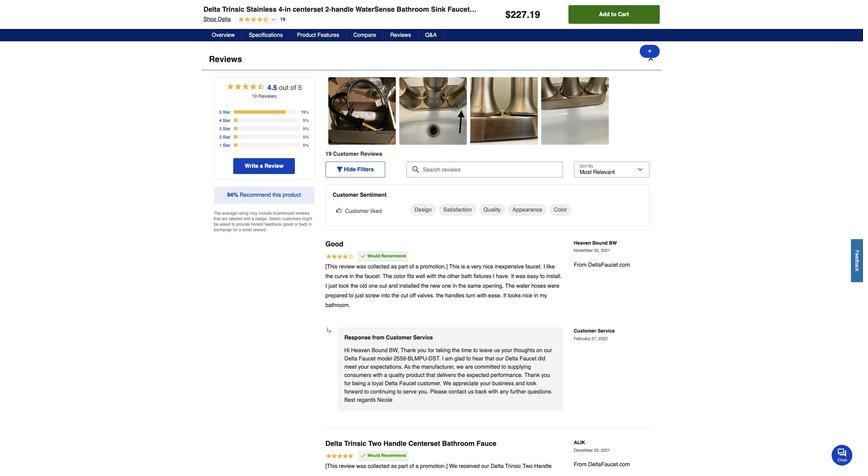 Task type: vqa. For each thing, say whether or not it's contained in the screenshot.
5th Star from the bottom of the page
yes



Task type: locate. For each thing, give the bounding box(es) containing it.
2021 right 23,
[[601, 448, 611, 453]]

1 vertical spatial thank
[[525, 372, 540, 379]]

0 vertical spatial checkmark image
[[361, 253, 366, 259]]

0 vertical spatial collected
[[368, 264, 390, 270]]

0 horizontal spatial trinsic
[[222, 6, 245, 13]]

inexpensive
[[495, 264, 524, 270]]

e up b
[[855, 256, 861, 259]]

[this for delta trinsic two handle centerset bathroom fauce
[[326, 464, 338, 470]]

1 horizontal spatial two
[[523, 464, 533, 470]]

with up new
[[427, 273, 437, 280]]

5 inside 4.5 out of 5 19 review s
[[298, 84, 302, 92]]

0 horizontal spatial our
[[482, 464, 490, 470]]

the up into
[[383, 273, 392, 280]]

just
[[329, 283, 337, 289], [355, 293, 364, 299]]

1 part from the top
[[399, 264, 408, 270]]

5 up 79%
[[298, 84, 302, 92]]

1 deltafaucet.com from the top
[[589, 262, 630, 268]]

1 checkmark image from the top
[[361, 253, 366, 259]]

filters
[[358, 167, 374, 173]]

part for good
[[399, 264, 408, 270]]

recommend for delta trinsic two handle centerset bathroom fauce
[[381, 453, 406, 458]]

our
[[545, 348, 553, 354], [496, 356, 504, 362], [482, 464, 490, 470]]

part inside the [this review was collected as part of a promotion.] we received our delta trinsic two handle
[[399, 464, 408, 470]]

0 horizontal spatial out
[[279, 84, 289, 92]]

delta down 'fauce'
[[491, 464, 504, 470]]

0 vertical spatial from
[[574, 262, 587, 268]]

2 vertical spatial review
[[265, 163, 284, 169]]

2 would recommend from the top
[[368, 453, 406, 458]]

of for good
[[410, 264, 414, 270]]

1 vertical spatial s
[[380, 151, 383, 157]]

0 vertical spatial 2021
[[601, 248, 611, 253]]

watersense
[[356, 6, 395, 13]]

recommend up may
[[240, 192, 271, 198]]

promotion.] down centerset
[[420, 464, 448, 470]]

your up the consumers in the left of the page
[[358, 364, 369, 370]]

1 horizontal spatial for
[[345, 381, 351, 387]]

bw,
[[389, 348, 400, 354]]

0 vertical spatial it
[[511, 273, 515, 280]]

1 vertical spatial as
[[391, 464, 397, 470]]

0 horizontal spatial one
[[369, 283, 378, 289]]

0 vertical spatial of
[[291, 84, 296, 92]]

2 checkmark image from the top
[[361, 453, 366, 459]]

service up blmpu-
[[414, 335, 433, 341]]

part for delta trinsic two handle centerset bathroom fauce
[[399, 464, 408, 470]]

color inside [this review was collected as part of a promotion.] this is a very nice inexpensive faucet. i like the curve in the faucet. the color fits well with the other bath fixtures i have. it was easy to install. i just took the old one out and installed the new one in the same opening. the water hoses were prepared to just screw into the cut off valves. the handles turn with ease. it looks nice in my bathroom.
[[394, 273, 406, 280]]

1 vertical spatial promotion.]
[[420, 464, 448, 470]]

review down 4.5
[[259, 93, 274, 99]]

5 stars image
[[326, 453, 354, 461]]

0 horizontal spatial are
[[222, 217, 228, 221]]

1 vertical spatial product
[[407, 372, 425, 379]]

recommend down delta trinsic two handle centerset bathroom fauce
[[381, 453, 406, 458]]

3 star
[[219, 127, 231, 131]]

review inside the [this review was collected as part of a promotion.] we received our delta trinsic two handle
[[339, 464, 355, 470]]

handles
[[446, 293, 465, 299]]

review for delta trinsic two handle centerset bathroom fauce
[[339, 464, 355, 470]]

would recommend for delta trinsic two handle centerset bathroom fauce
[[368, 453, 406, 458]]

0 vertical spatial we
[[443, 381, 452, 387]]

part inside [this review was collected as part of a promotion.] this is a very nice inexpensive faucet. i like the curve in the faucet. the color fits well with the other bath fixtures i have. it was easy to install. i just took the old one out and installed the new one in the same opening. the water hoses were prepared to just screw into the cut off valves. the handles turn with ease. it looks nice in my bathroom.
[[399, 264, 408, 270]]

1 vertical spatial quality
[[389, 372, 405, 379]]

as inside the [this review was collected as part of a promotion.] we received our delta trinsic two handle
[[391, 464, 397, 470]]

a down delta trinsic two handle centerset bathroom fauce
[[416, 464, 419, 470]]

1 vertical spatial the
[[383, 273, 392, 280]]

bound up 30,
[[593, 240, 608, 246]]

c
[[855, 267, 861, 269]]

1 [this from the top
[[326, 264, 338, 270]]

we
[[443, 381, 452, 387], [450, 464, 458, 470]]

4 star from the top
[[223, 135, 231, 140]]

compare down the 'shop delta'
[[209, 27, 245, 37]]

customer for customer service february 27, 2022
[[574, 328, 597, 334]]

1 vertical spatial you
[[542, 372, 551, 379]]

1 horizontal spatial bathroom
[[442, 440, 475, 448]]

star right 1 at the left top of page
[[223, 143, 231, 148]]

star for 3 star
[[223, 127, 231, 131]]

2 horizontal spatial your
[[502, 348, 513, 354]]

2 part from the top
[[399, 464, 408, 470]]

5 star from the top
[[223, 143, 231, 148]]

badge.
[[256, 217, 268, 221]]

to
[[612, 11, 617, 18], [232, 222, 235, 227], [541, 273, 545, 280], [349, 293, 354, 299], [474, 348, 478, 354], [467, 356, 471, 362], [502, 364, 507, 370], [365, 389, 369, 395], [397, 389, 402, 395]]

4.5 stars image left 4.5
[[226, 83, 265, 93]]

and
[[507, 6, 520, 13], [389, 283, 398, 289], [516, 381, 525, 387]]

from deltafaucet.com down 23,
[[574, 462, 630, 468]]

1 2021 from the top
[[601, 248, 611, 253]]

0 vertical spatial review
[[339, 264, 355, 270]]

[this review was collected as part of a promotion.] we received our delta trinsic two handle
[[326, 464, 563, 470]]

1 collected from the top
[[368, 264, 390, 270]]

2 5% from the top
[[303, 127, 309, 131]]

we
[[457, 364, 464, 370]]

are right the we
[[466, 364, 473, 370]]

arrow up image
[[647, 49, 653, 54]]

0 vertical spatial handle
[[384, 440, 407, 448]]

installed
[[400, 283, 420, 289]]

of inside [this review was collected as part of a promotion.] this is a very nice inexpensive faucet. i like the curve in the faucet. the color fits well with the other bath fixtures i have. it was easy to install. i just took the old one out and installed the new one in the same opening. the water hoses were prepared to just screw into the cut off valves. the handles turn with ease. it looks nice in my bathroom.
[[410, 264, 414, 270]]

reviews button down q&a button on the top
[[202, 49, 662, 70]]

color
[[554, 207, 568, 213], [394, 273, 406, 280]]

0 vertical spatial from deltafaucet.com
[[574, 262, 630, 268]]

heaven inside hi heaven bound bw,  thank you for taking the time to leave us your thoughts on our delta faucet model 2559-blmpu-dst.   i am glad to hear that our delta faucet did meet your expectations. as the manufacturer, we are committed to supplying consumers with a quality product that delivers the expected performance.   thank you for being a loyal delta faucet customer. we appreciate your business and look forward to continuing to serve you. please contact us back with any further questions. best regards  nicole
[[351, 348, 370, 354]]

customer up the february
[[574, 328, 597, 334]]

a inside button
[[855, 264, 861, 267]]

would right 5 stars image
[[368, 453, 380, 458]]

0 horizontal spatial bound
[[372, 348, 388, 354]]

compare button
[[202, 21, 662, 43], [347, 29, 384, 41]]

we down delivers
[[443, 381, 452, 387]]

0 vertical spatial trinsic
[[222, 6, 245, 13]]

0 horizontal spatial handle
[[384, 440, 407, 448]]

thank up the 2559-
[[401, 348, 416, 354]]

collected inside [this review was collected as part of a promotion.] this is a very nice inexpensive faucet. i like the curve in the faucet. the color fits well with the other bath fixtures i have. it was easy to install. i just took the old one out and installed the new one in the same opening. the water hoses were prepared to just screw into the cut off valves. the handles turn with ease. it looks nice in my bathroom.
[[368, 264, 390, 270]]

0 vertical spatial faucet.
[[526, 264, 542, 270]]

1 vertical spatial part
[[399, 464, 408, 470]]

satisfaction button
[[439, 204, 477, 216]]

promotion.] for delta trinsic two handle centerset bathroom fauce
[[420, 464, 448, 470]]

s
[[274, 93, 277, 99], [380, 151, 383, 157]]

that up the 'customer.'
[[427, 372, 436, 379]]

19
[[530, 9, 541, 20], [280, 16, 286, 22], [252, 93, 257, 99], [326, 151, 332, 157]]

promotion.] inside the [this review was collected as part of a promotion.] we received our delta trinsic two handle
[[420, 464, 448, 470]]

1 vertical spatial would recommend
[[368, 453, 406, 458]]

1 vertical spatial are
[[466, 364, 473, 370]]

from down november
[[574, 262, 587, 268]]

review for 19 customer review s
[[361, 151, 380, 157]]

is
[[461, 264, 465, 270]]

1 horizontal spatial compare
[[354, 32, 376, 38]]

us right "leave"
[[495, 348, 500, 354]]

to down labeled
[[232, 222, 235, 227]]

2 would from the top
[[368, 453, 380, 458]]

0 vertical spatial bound
[[593, 240, 608, 246]]

0 horizontal spatial color
[[394, 273, 406, 280]]

1 review from the top
[[339, 264, 355, 270]]

delta trinsic stainless 4-in centerset 2-handle watersense bathroom sink faucet with drain and deck plate
[[204, 6, 556, 13]]

you down did
[[542, 372, 551, 379]]

service up 2022
[[598, 328, 615, 334]]

our inside the [this review was collected as part of a promotion.] we received our delta trinsic two handle
[[482, 464, 490, 470]]

collected for good
[[368, 264, 390, 270]]

2 from deltafaucet.com from the top
[[574, 462, 630, 468]]

or
[[294, 222, 298, 227]]

reviews button left q&a
[[384, 29, 419, 41]]

star for 5 star
[[223, 110, 231, 115]]

trinsic for two
[[344, 440, 367, 448]]

and up 'further'
[[516, 381, 525, 387]]

hide filters button
[[326, 162, 386, 178]]

0 vertical spatial part
[[399, 264, 408, 270]]

0 vertical spatial for
[[233, 228, 238, 232]]

1 vertical spatial it
[[504, 293, 507, 299]]

review up filters
[[361, 151, 380, 157]]

1 would recommend from the top
[[368, 254, 406, 259]]

to up performance. on the bottom right
[[502, 364, 507, 370]]

2 2021 from the top
[[601, 448, 611, 453]]

1 vertical spatial from
[[574, 462, 587, 468]]

1 horizontal spatial just
[[355, 293, 364, 299]]

you.
[[419, 389, 429, 395]]

part down delta trinsic two handle centerset bathroom fauce
[[399, 464, 408, 470]]

for up forward
[[345, 381, 351, 387]]

1 uploaded image image from the left
[[328, 108, 396, 114]]

with left any on the right of the page
[[489, 389, 499, 395]]

ease.
[[489, 293, 502, 299]]

2 collected from the top
[[368, 464, 390, 470]]

1 horizontal spatial trinsic
[[344, 440, 367, 448]]

1 vertical spatial for
[[428, 348, 435, 354]]

[this inside the [this review was collected as part of a promotion.] we received our delta trinsic two handle
[[326, 464, 338, 470]]

2 from from the top
[[574, 462, 587, 468]]

cart
[[619, 11, 630, 18]]

1 vertical spatial we
[[450, 464, 458, 470]]

the down new
[[436, 293, 444, 299]]

4.5 stars image down stainless
[[237, 17, 269, 23]]

as for good
[[391, 264, 397, 270]]

alik december 23, 2021
[[574, 440, 611, 453]]

and left '.'
[[507, 6, 520, 13]]

compare for compare button below 'sink'
[[209, 27, 245, 37]]

delta up supplying
[[506, 356, 519, 362]]

a left loyal
[[368, 381, 371, 387]]

bathroom.
[[326, 302, 351, 309]]

like
[[547, 264, 555, 270]]

review inside write a review button
[[265, 163, 284, 169]]

collected
[[368, 264, 390, 270], [368, 464, 390, 470]]

as inside [this review was collected as part of a promotion.] this is a very nice inexpensive faucet. i like the curve in the faucet. the color fits well with the other bath fixtures i have. it was easy to install. i just took the old one out and installed the new one in the same opening. the water hoses were prepared to just screw into the cut off valves. the handles turn with ease. it looks nice in my bathroom.
[[391, 264, 397, 270]]

q&a button
[[419, 29, 444, 41]]

2 horizontal spatial for
[[428, 348, 435, 354]]

0 vertical spatial and
[[507, 6, 520, 13]]

review inside [this review was collected as part of a promotion.] this is a very nice inexpensive faucet. i like the curve in the faucet. the color fits well with the other bath fixtures i have. it was easy to install. i just took the old one out and installed the new one in the same opening. the water hoses were prepared to just screw into the cut off valves. the handles turn with ease. it looks nice in my bathroom.
[[339, 264, 355, 270]]

very
[[472, 264, 482, 270]]

0 horizontal spatial the
[[214, 211, 221, 216]]

2 vertical spatial recommend
[[381, 453, 406, 458]]

faucet. up easy
[[526, 264, 542, 270]]

f e e d b a c k button
[[852, 239, 864, 282]]

2 horizontal spatial the
[[506, 283, 515, 289]]

0 horizontal spatial s
[[274, 93, 277, 99]]

f e e d b a c k
[[855, 250, 861, 271]]

quality inside button
[[484, 207, 501, 213]]

0 vertical spatial quality
[[484, 207, 501, 213]]

took
[[339, 283, 349, 289]]

1 vertical spatial trinsic
[[344, 440, 367, 448]]

1 vertical spatial us
[[468, 389, 474, 395]]

4 uploaded image image from the left
[[542, 108, 609, 114]]

a right write
[[260, 163, 263, 169]]

color left "fits"
[[394, 273, 406, 280]]

cut
[[401, 293, 409, 299]]

bound
[[593, 240, 608, 246], [372, 348, 388, 354]]

labeled
[[229, 217, 242, 221]]

star for 2 star
[[223, 135, 231, 140]]

looks
[[508, 293, 521, 299]]

recommend
[[240, 192, 271, 198], [381, 254, 406, 259], [381, 453, 406, 458]]

compare
[[209, 27, 245, 37], [354, 32, 376, 38]]

1 horizontal spatial out
[[380, 283, 387, 289]]

recommend for good
[[381, 254, 406, 259]]

s down 4.5
[[274, 93, 277, 99]]

promotion.]
[[420, 264, 448, 270], [420, 464, 448, 470]]

would for good
[[368, 254, 380, 259]]

0 horizontal spatial you
[[418, 348, 427, 354]]

our right on
[[545, 348, 553, 354]]

from down december
[[574, 462, 587, 468]]

of inside 4.5 out of 5 19 review s
[[291, 84, 296, 92]]

nicole
[[377, 397, 393, 403]]

promotion.] inside [this review was collected as part of a promotion.] this is a very nice inexpensive faucet. i like the curve in the faucet. the color fits well with the other bath fixtures i have. it was easy to install. i just took the old one out and installed the new one in the same opening. the water hoses were prepared to just screw into the cut off valves. the handles turn with ease. it looks nice in my bathroom.
[[420, 264, 448, 270]]

delta inside the [this review was collected as part of a promotion.] we received our delta trinsic two handle
[[491, 464, 504, 470]]

the left old
[[351, 283, 359, 289]]

1 vertical spatial bound
[[372, 348, 388, 354]]

1 vertical spatial heaven
[[351, 348, 370, 354]]

1 as from the top
[[391, 264, 397, 270]]

turn
[[466, 293, 476, 299]]

s up hide filters button
[[380, 151, 383, 157]]

part up "fits"
[[399, 264, 408, 270]]

compare down watersense
[[354, 32, 376, 38]]

bound inside heaven bound bw november 30, 2021
[[593, 240, 608, 246]]

30,
[[595, 248, 600, 253]]

1 horizontal spatial the
[[383, 273, 392, 280]]

27,
[[592, 336, 598, 341]]

1 promotion.] from the top
[[420, 264, 448, 270]]

centerset
[[409, 440, 441, 448]]

deltafaucet.com down 23,
[[589, 462, 630, 468]]

1 horizontal spatial handle
[[535, 464, 552, 470]]

uploaded image image
[[328, 108, 396, 114], [399, 108, 467, 114], [471, 108, 538, 114], [542, 108, 609, 114]]

2 vertical spatial that
[[427, 372, 436, 379]]

we left the "received"
[[450, 464, 458, 470]]

feedback
[[265, 222, 282, 227]]

we inside hi heaven bound bw,  thank you for taking the time to leave us your thoughts on our delta faucet model 2559-blmpu-dst.   i am glad to hear that our delta faucet did meet your expectations. as the manufacturer, we are committed to supplying consumers with a quality product that delivers the expected performance.   thank you for being a loyal delta faucet customer. we appreciate your business and look forward to continuing to serve you. please contact us back with any further questions. best regards  nicole
[[443, 381, 452, 387]]

3 5% from the top
[[303, 135, 309, 140]]

faucet
[[448, 6, 470, 13], [359, 356, 376, 362], [520, 356, 537, 362], [400, 381, 416, 387]]

2021 inside heaven bound bw november 30, 2021
[[601, 248, 611, 253]]

compare button down 'sink'
[[202, 21, 662, 43]]

2 star from the top
[[223, 118, 231, 123]]

in up the handles
[[453, 283, 457, 289]]

[this inside [this review was collected as part of a promotion.] this is a very nice inexpensive faucet. i like the curve in the faucet. the color fits well with the other bath fixtures i have. it was easy to install. i just took the old one out and installed the new one in the same opening. the water hoses were prepared to just screw into the cut off valves. the handles turn with ease. it looks nice in my bathroom.
[[326, 264, 338, 270]]

just up prepared
[[329, 283, 337, 289]]

0 horizontal spatial just
[[329, 283, 337, 289]]

february
[[574, 336, 591, 341]]

0 vertical spatial the
[[214, 211, 221, 216]]

collected inside the [this review was collected as part of a promotion.] we received our delta trinsic two handle
[[368, 464, 390, 470]]

1 vertical spatial was
[[516, 273, 526, 280]]

would right the 4 stars image
[[368, 254, 380, 259]]

one up screw
[[369, 283, 378, 289]]

1 vertical spatial just
[[355, 293, 364, 299]]

chevron down image
[[648, 29, 655, 35]]

0 horizontal spatial faucet.
[[365, 273, 382, 280]]

and inside hi heaven bound bw,  thank you for taking the time to leave us your thoughts on our delta faucet model 2559-blmpu-dst.   i am glad to hear that our delta faucet did meet your expectations. as the manufacturer, we are committed to supplying consumers with a quality product that delivers the expected performance.   thank you for being a loyal delta faucet customer. we appreciate your business and look forward to continuing to serve you. please contact us back with any further questions. best regards  nicole
[[516, 381, 525, 387]]

customer for customer sentiment
[[333, 192, 359, 198]]

0 vertical spatial heaven
[[574, 240, 592, 246]]

am
[[446, 356, 453, 362]]

checkmark image
[[361, 253, 366, 259], [361, 453, 366, 459]]

service
[[598, 328, 615, 334], [414, 335, 433, 341]]

0 vertical spatial color
[[554, 207, 568, 213]]

handle inside the [this review was collected as part of a promotion.] we received our delta trinsic two handle
[[535, 464, 552, 470]]

reward.
[[253, 228, 267, 232]]

checkmark image right the 4 stars image
[[361, 253, 366, 259]]

customer inside customer service february 27, 2022
[[574, 328, 597, 334]]

review for good
[[339, 264, 355, 270]]

small
[[242, 228, 252, 232]]

0 vertical spatial promotion.]
[[420, 264, 448, 270]]

product down as
[[407, 372, 425, 379]]

filter image
[[337, 167, 343, 172]]

3 star from the top
[[223, 127, 231, 131]]

out inside [this review was collected as part of a promotion.] this is a very nice inexpensive faucet. i like the curve in the faucet. the color fits well with the other bath fixtures i have. it was easy to install. i just took the old one out and installed the new one in the same opening. the water hoses were prepared to just screw into the cut off valves. the handles turn with ease. it looks nice in my bathroom.
[[380, 283, 387, 289]]

1 vertical spatial service
[[414, 335, 433, 341]]

our up committed
[[496, 356, 504, 362]]

customer down customer sentiment
[[345, 208, 369, 214]]

[this down 5 stars image
[[326, 464, 338, 470]]

for down provide
[[233, 228, 238, 232]]

nice down water
[[523, 293, 533, 299]]

it right have.
[[511, 273, 515, 280]]

good
[[326, 240, 344, 248]]

color right appearance button
[[554, 207, 568, 213]]

centerset
[[293, 6, 324, 13]]

1 vertical spatial review
[[361, 151, 380, 157]]

2 horizontal spatial that
[[485, 356, 495, 362]]

of right 4.5
[[291, 84, 296, 92]]

1 e from the top
[[855, 253, 861, 256]]

1 horizontal spatial thank
[[525, 372, 540, 379]]

arrow right image
[[326, 328, 333, 335]]

recommend up installed
[[381, 254, 406, 259]]

4.5 stars image
[[237, 17, 269, 23], [226, 83, 265, 93]]

star for 4 star
[[223, 118, 231, 123]]

2021 inside 'alik december 23, 2021'
[[601, 448, 611, 453]]

1 horizontal spatial heaven
[[574, 240, 592, 246]]

2 promotion.] from the top
[[420, 464, 448, 470]]

2 review from the top
[[339, 464, 355, 470]]

1 horizontal spatial it
[[511, 273, 515, 280]]

0 horizontal spatial heaven
[[351, 348, 370, 354]]

f
[[855, 250, 861, 253]]

average
[[222, 211, 237, 216]]

the
[[326, 273, 333, 280], [356, 273, 363, 280], [438, 273, 446, 280], [351, 283, 359, 289], [421, 283, 429, 289], [459, 283, 466, 289], [392, 293, 400, 299], [436, 293, 444, 299], [453, 348, 460, 354], [412, 364, 420, 370], [458, 372, 465, 379]]

your left thoughts
[[502, 348, 513, 354]]

1 vertical spatial [this
[[326, 464, 338, 470]]

my
[[540, 293, 548, 299]]

review inside 4.5 out of 5 19 review s
[[259, 93, 274, 99]]

1 from from the top
[[574, 262, 587, 268]]

1 vertical spatial would
[[368, 453, 380, 458]]

provide
[[237, 222, 250, 227]]

0 vertical spatial would
[[368, 254, 380, 259]]

are inside the average rating may include incentivized reviews that are labeled with a badge. select customers might be asked to provide honest feedback (good or bad) in exchange for a small reward.
[[222, 217, 228, 221]]

bad)
[[299, 222, 308, 227]]

glad
[[455, 356, 465, 362]]

1 would from the top
[[368, 254, 380, 259]]

heaven bound bw november 30, 2021
[[574, 240, 618, 253]]

of inside the [this review was collected as part of a promotion.] we received our delta trinsic two handle
[[410, 464, 414, 470]]

sink
[[431, 6, 446, 13]]

0 vertical spatial bathroom
[[397, 6, 430, 13]]

thank
[[401, 348, 416, 354], [525, 372, 540, 379]]

that up be
[[214, 217, 221, 221]]

off
[[410, 293, 416, 299]]

1 5% from the top
[[303, 118, 309, 123]]

the
[[214, 211, 221, 216], [383, 273, 392, 280], [506, 283, 515, 289]]

have.
[[496, 273, 510, 280]]

4 5% from the top
[[303, 143, 309, 148]]

may
[[250, 211, 258, 216]]

incentivized
[[273, 211, 295, 216]]

customers
[[282, 217, 301, 221]]

1 star from the top
[[223, 110, 231, 115]]

a inside button
[[260, 163, 263, 169]]

in left centerset
[[285, 6, 291, 13]]

customer up thumb up image
[[333, 192, 359, 198]]

2 deltafaucet.com from the top
[[589, 462, 630, 468]]

that up committed
[[485, 356, 495, 362]]

1 horizontal spatial our
[[496, 356, 504, 362]]

hoses
[[532, 283, 546, 289]]

model
[[377, 356, 393, 362]]

2 as from the top
[[391, 464, 397, 470]]

review right write
[[265, 163, 284, 169]]

4 stars image
[[326, 253, 354, 261]]

2 vertical spatial and
[[516, 381, 525, 387]]

2 uploaded image image from the left
[[399, 108, 467, 114]]

0 vertical spatial that
[[214, 217, 221, 221]]

[this down the 4 stars image
[[326, 264, 338, 270]]

4.5
[[268, 84, 277, 92]]

to right add
[[612, 11, 617, 18]]

opening.
[[483, 283, 504, 289]]

checkmark image for delta trinsic two handle centerset bathroom fauce
[[361, 453, 366, 459]]

from for good
[[574, 262, 587, 268]]

hide filters
[[344, 167, 374, 173]]

review up curve
[[339, 264, 355, 270]]

5 up 4
[[219, 110, 222, 115]]

1 from deltafaucet.com from the top
[[574, 262, 630, 268]]

was inside the [this review was collected as part of a promotion.] we received our delta trinsic two handle
[[357, 464, 366, 470]]

2 [this from the top
[[326, 464, 338, 470]]

i inside hi heaven bound bw,  thank you for taking the time to leave us your thoughts on our delta faucet model 2559-blmpu-dst.   i am glad to hear that our delta faucet did meet your expectations. as the manufacturer, we are committed to supplying consumers with a quality product that delivers the expected performance.   thank you for being a loyal delta faucet customer. we appreciate your business and look forward to continuing to serve you. please contact us back with any further questions. best regards  nicole
[[442, 356, 444, 362]]

compare for compare button under watersense
[[354, 32, 376, 38]]

bathroom up the "received"
[[442, 440, 475, 448]]

you up blmpu-
[[418, 348, 427, 354]]

2 vertical spatial your
[[480, 381, 491, 387]]

product inside hi heaven bound bw,  thank you for taking the time to leave us your thoughts on our delta faucet model 2559-blmpu-dst.   i am glad to hear that our delta faucet did meet your expectations. as the manufacturer, we are committed to supplying consumers with a quality product that delivers the expected performance.   thank you for being a loyal delta faucet customer. we appreciate your business and look forward to continuing to serve you. please contact us back with any further questions. best regards  nicole
[[407, 372, 425, 379]]

0 vertical spatial out
[[279, 84, 289, 92]]

2 vertical spatial was
[[357, 464, 366, 470]]



Task type: describe. For each thing, give the bounding box(es) containing it.
was for good
[[357, 264, 366, 270]]

on
[[537, 348, 543, 354]]

i left like on the bottom of page
[[544, 264, 545, 270]]

delta up meet
[[345, 356, 358, 362]]

4-
[[279, 6, 285, 13]]

heaven inside heaven bound bw november 30, 2021
[[574, 240, 592, 246]]

color button
[[550, 204, 572, 216]]

of for delta trinsic two handle centerset bathroom fauce
[[410, 464, 414, 470]]

valves.
[[418, 293, 435, 299]]

loyal
[[372, 381, 384, 387]]

write
[[245, 163, 259, 169]]

stainless
[[247, 6, 277, 13]]

the right as
[[412, 364, 420, 370]]

with right turn
[[477, 293, 487, 299]]

0 horizontal spatial it
[[504, 293, 507, 299]]

2
[[219, 135, 222, 140]]

leave
[[480, 348, 493, 354]]

specifications
[[249, 32, 283, 38]]

2 vertical spatial the
[[506, 283, 515, 289]]

in right curve
[[350, 273, 354, 280]]

supplying
[[508, 364, 531, 370]]

were
[[548, 283, 560, 289]]

0 horizontal spatial service
[[414, 335, 433, 341]]

delivers
[[437, 372, 456, 379]]

$
[[506, 9, 511, 20]]

be
[[214, 222, 219, 227]]

the up glad
[[453, 348, 460, 354]]

faucet left model
[[359, 356, 376, 362]]

delta up continuing
[[385, 381, 398, 387]]

chat invite button image
[[832, 445, 853, 466]]

Search reviews text field
[[409, 162, 561, 173]]

3
[[219, 127, 222, 131]]

that inside the average rating may include incentivized reviews that are labeled with a badge. select customers might be asked to provide honest feedback (good or bad) in exchange for a small reward.
[[214, 217, 221, 221]]

1
[[219, 143, 222, 148]]

product
[[297, 32, 316, 38]]

review for write a review
[[265, 163, 284, 169]]

1 horizontal spatial faucet.
[[526, 264, 542, 270]]

customer liked
[[345, 208, 382, 214]]

to left "serve"
[[397, 389, 402, 395]]

hi heaven bound bw,  thank you for taking the time to leave us your thoughts on our delta faucet model 2559-blmpu-dst.   i am glad to hear that our delta faucet did meet your expectations. as the manufacturer, we are committed to supplying consumers with a quality product that delivers the expected performance.   thank you for being a loyal delta faucet customer. we appreciate your business and look forward to continuing to serve you. please contact us back with any further questions. best regards  nicole
[[345, 348, 553, 403]]

back
[[476, 389, 487, 395]]

1 one from the left
[[369, 283, 378, 289]]

being
[[353, 381, 366, 387]]

5% for 4 star
[[303, 118, 309, 123]]

5% for 1 star
[[303, 143, 309, 148]]

1 vertical spatial your
[[358, 364, 369, 370]]

a down may
[[252, 217, 254, 221]]

to inside the average rating may include incentivized reviews that are labeled with a badge. select customers might be asked to provide honest feedback (good or bad) in exchange for a small reward.
[[232, 222, 235, 227]]

customer sentiment
[[333, 192, 387, 198]]

specifications button
[[242, 29, 290, 41]]

quality inside hi heaven bound bw,  thank you for taking the time to leave us your thoughts on our delta faucet model 2559-blmpu-dst.   i am glad to hear that our delta faucet did meet your expectations. as the manufacturer, we are committed to supplying consumers with a quality product that delivers the expected performance.   thank you for being a loyal delta faucet customer. we appreciate your business and look forward to continuing to serve you. please contact us back with any further questions. best regards  nicole
[[389, 372, 405, 379]]

old
[[360, 283, 367, 289]]

trinsic inside the [this review was collected as part of a promotion.] we received our delta trinsic two handle
[[506, 464, 522, 470]]

time
[[462, 348, 472, 354]]

the left cut in the left of the page
[[392, 293, 400, 299]]

the up old
[[356, 273, 363, 280]]

handle
[[332, 6, 354, 13]]

a right 'is'
[[467, 264, 470, 270]]

easy
[[527, 273, 539, 280]]

to up regards
[[365, 389, 369, 395]]

sentiment
[[360, 192, 387, 198]]

we inside the [this review was collected as part of a promotion.] we received our delta trinsic two handle
[[450, 464, 458, 470]]

two inside the [this review was collected as part of a promotion.] we received our delta trinsic two handle
[[523, 464, 533, 470]]

s inside 4.5 out of 5 19 review s
[[274, 93, 277, 99]]

hear
[[473, 356, 484, 362]]

customer service february 27, 2022
[[574, 328, 615, 341]]

a down provide
[[239, 228, 241, 232]]

plate
[[540, 6, 556, 13]]

alik
[[574, 440, 586, 446]]

0 vertical spatial 4.5 stars image
[[237, 17, 269, 23]]

curve
[[335, 273, 348, 280]]

227
[[511, 9, 527, 20]]

i up prepared
[[326, 283, 327, 289]]

add to cart
[[600, 11, 630, 18]]

collected for delta trinsic two handle centerset bathroom fauce
[[368, 464, 390, 470]]

to down took
[[349, 293, 354, 299]]

1 horizontal spatial us
[[495, 348, 500, 354]]

customer for customer liked
[[345, 208, 369, 214]]

exchange
[[214, 228, 232, 232]]

1 vertical spatial that
[[485, 356, 495, 362]]

honest
[[251, 222, 264, 227]]

5% for 2 star
[[303, 135, 309, 140]]

0 vertical spatial just
[[329, 283, 337, 289]]

faucet down thoughts
[[520, 356, 537, 362]]

fauce
[[477, 440, 497, 448]]

received
[[459, 464, 480, 470]]

any
[[500, 389, 509, 395]]

add to cart button
[[569, 5, 660, 24]]

[this for good
[[326, 264, 338, 270]]

write a review
[[245, 163, 284, 169]]

would for delta trinsic two handle centerset bathroom fauce
[[368, 453, 380, 458]]

this
[[450, 264, 460, 270]]

i left have.
[[493, 273, 495, 280]]

manufacturer,
[[422, 364, 455, 370]]

a up well
[[416, 264, 419, 270]]

appreciate
[[453, 381, 479, 387]]

k
[[855, 269, 861, 271]]

to up hear on the right bottom of the page
[[474, 348, 478, 354]]

hi
[[345, 348, 350, 354]]

was for delta trinsic two handle centerset bathroom fauce
[[357, 464, 366, 470]]

blmpu-
[[408, 356, 429, 362]]

0 horizontal spatial product
[[283, 192, 301, 198]]

3 uploaded image image from the left
[[471, 108, 538, 114]]

0 vertical spatial our
[[545, 348, 553, 354]]

deck
[[521, 6, 538, 13]]

did
[[538, 356, 546, 362]]

expected
[[467, 372, 489, 379]]

bound inside hi heaven bound bw,  thank you for taking the time to leave us your thoughts on our delta faucet model 2559-blmpu-dst.   i am glad to hear that our delta faucet did meet your expectations. as the manufacturer, we are committed to supplying consumers with a quality product that delivers the expected performance.   thank you for being a loyal delta faucet customer. we appreciate your business and look forward to continuing to serve you. please contact us back with any further questions. best regards  nicole
[[372, 348, 388, 354]]

1 star
[[219, 143, 231, 148]]

delta up 5 stars image
[[326, 440, 343, 448]]

from deltafaucet.com for delta trinsic two handle centerset bathroom fauce
[[574, 462, 630, 468]]

might
[[302, 217, 312, 221]]

2 star
[[219, 135, 231, 140]]

2022
[[599, 336, 608, 341]]

b
[[855, 261, 861, 264]]

customer up hide
[[333, 151, 359, 157]]

q&a
[[425, 32, 437, 38]]

deltafaucet.com for good
[[589, 262, 630, 268]]

to right easy
[[541, 273, 545, 280]]

continuing
[[371, 389, 396, 395]]

0 vertical spatial reviews
[[391, 32, 411, 38]]

0 vertical spatial reviews button
[[384, 29, 419, 41]]

1 horizontal spatial you
[[542, 372, 551, 379]]

1 vertical spatial bathroom
[[442, 440, 475, 448]]

star for 1 star
[[223, 143, 231, 148]]

1 vertical spatial our
[[496, 356, 504, 362]]

the down bath
[[459, 283, 466, 289]]

deltafaucet.com for delta trinsic two handle centerset bathroom fauce
[[589, 462, 630, 468]]

19 inside 4.5 out of 5 19 review s
[[252, 93, 257, 99]]

0 horizontal spatial bathroom
[[397, 6, 430, 13]]

bw
[[609, 240, 618, 246]]

to inside the add to cart button
[[612, 11, 617, 18]]

%
[[233, 192, 238, 198]]

the up the valves.
[[421, 283, 429, 289]]

a inside the [this review was collected as part of a promotion.] we received our delta trinsic two handle
[[416, 464, 419, 470]]

1 horizontal spatial nice
[[523, 293, 533, 299]]

faucet up "serve"
[[400, 381, 416, 387]]

color inside button
[[554, 207, 568, 213]]

in inside the average rating may include incentivized reviews that are labeled with a badge. select customers might be asked to provide honest feedback (good or bad) in exchange for a small reward.
[[309, 222, 312, 227]]

with up loyal
[[373, 372, 383, 379]]

0 horizontal spatial thank
[[401, 348, 416, 354]]

regards
[[357, 397, 376, 403]]

trinsic for stainless
[[222, 6, 245, 13]]

for inside the average rating may include incentivized reviews that are labeled with a badge. select customers might be asked to provide honest feedback (good or bad) in exchange for a small reward.
[[233, 228, 238, 232]]

serve
[[404, 389, 417, 395]]

delta trinsic two handle centerset bathroom fauce
[[326, 440, 497, 448]]

1 vertical spatial reviews button
[[202, 49, 662, 70]]

thumb up image
[[336, 208, 342, 213]]

hide
[[344, 167, 356, 173]]

with inside the average rating may include incentivized reviews that are labeled with a badge. select customers might be asked to provide honest feedback (good or bad) in exchange for a small reward.
[[244, 217, 251, 221]]

0 horizontal spatial two
[[369, 440, 382, 448]]

chevron up image
[[648, 56, 655, 63]]

delta up shop
[[204, 6, 220, 13]]

november
[[574, 248, 593, 253]]

checkmark image for good
[[361, 253, 366, 259]]

same
[[468, 283, 482, 289]]

committed
[[475, 364, 500, 370]]

from deltafaucet.com for good
[[574, 262, 630, 268]]

0 vertical spatial recommend
[[240, 192, 271, 198]]

from for delta trinsic two handle centerset bathroom fauce
[[574, 462, 587, 468]]

into
[[382, 293, 390, 299]]

$ 227 . 19
[[506, 9, 541, 20]]

shop delta
[[204, 16, 231, 22]]

as for delta trinsic two handle centerset bathroom fauce
[[391, 464, 397, 470]]

questions.
[[528, 389, 553, 395]]

faucet right 'sink'
[[448, 6, 470, 13]]

out inside 4.5 out of 5 19 review s
[[279, 84, 289, 92]]

business
[[493, 381, 514, 387]]

the down the we
[[458, 372, 465, 379]]

other
[[448, 273, 460, 280]]

meet
[[345, 364, 357, 370]]

delta right shop
[[218, 16, 231, 22]]

the left other on the right bottom
[[438, 273, 446, 280]]

best
[[345, 397, 356, 403]]

0 vertical spatial nice
[[484, 264, 494, 270]]

service inside customer service february 27, 2022
[[598, 328, 615, 334]]

0 horizontal spatial reviews
[[209, 54, 242, 64]]

1 vertical spatial 4.5 stars image
[[226, 83, 265, 93]]

1 vertical spatial 5
[[219, 110, 222, 115]]

would recommend for good
[[368, 254, 406, 259]]

the inside the average rating may include incentivized reviews that are labeled with a badge. select customers might be asked to provide honest feedback (good or bad) in exchange for a small reward.
[[214, 211, 221, 216]]

in left my
[[534, 293, 539, 299]]

the average rating may include incentivized reviews that are labeled with a badge. select customers might be asked to provide honest feedback (good or bad) in exchange for a small reward.
[[214, 211, 312, 232]]

1 horizontal spatial s
[[380, 151, 383, 157]]

to down the 'time'
[[467, 356, 471, 362]]

new
[[431, 283, 441, 289]]

1 horizontal spatial that
[[427, 372, 436, 379]]

overview button
[[205, 29, 242, 41]]

[this review was collected as part of a promotion.] this is a very nice inexpensive faucet. i like the curve in the faucet. the color fits well with the other bath fixtures i have. it was easy to install. i just took the old one out and installed the new one in the same opening. the water hoses were prepared to just screw into the cut off valves. the handles turn with ease. it looks nice in my bathroom.
[[326, 264, 562, 309]]

are inside hi heaven bound bw,  thank you for taking the time to leave us your thoughts on our delta faucet model 2559-blmpu-dst.   i am glad to hear that our delta faucet did meet your expectations. as the manufacturer, we are committed to supplying consumers with a quality product that delivers the expected performance.   thank you for being a loyal delta faucet customer. we appreciate your business and look forward to continuing to serve you. please contact us back with any further questions. best regards  nicole
[[466, 364, 473, 370]]

appearance button
[[508, 204, 547, 216]]

0 horizontal spatial us
[[468, 389, 474, 395]]

a down expectations.
[[385, 372, 388, 379]]

overview
[[212, 32, 235, 38]]

compare button down watersense
[[347, 29, 384, 41]]

0 vertical spatial you
[[418, 348, 427, 354]]

2 one from the left
[[442, 283, 451, 289]]

2 e from the top
[[855, 256, 861, 259]]

with left drain
[[472, 6, 486, 13]]

response
[[345, 335, 371, 341]]

and inside [this review was collected as part of a promotion.] this is a very nice inexpensive faucet. i like the curve in the faucet. the color fits well with the other bath fixtures i have. it was easy to install. i just took the old one out and installed the new one in the same opening. the water hoses were prepared to just screw into the cut off valves. the handles turn with ease. it looks nice in my bathroom.
[[389, 283, 398, 289]]

the left curve
[[326, 273, 333, 280]]

0 vertical spatial your
[[502, 348, 513, 354]]

1 vertical spatial faucet.
[[365, 273, 382, 280]]

further
[[511, 389, 527, 395]]

customer up bw,
[[386, 335, 412, 341]]

promotion.] for good
[[420, 264, 448, 270]]

well
[[416, 273, 426, 280]]

5% for 3 star
[[303, 127, 309, 131]]



